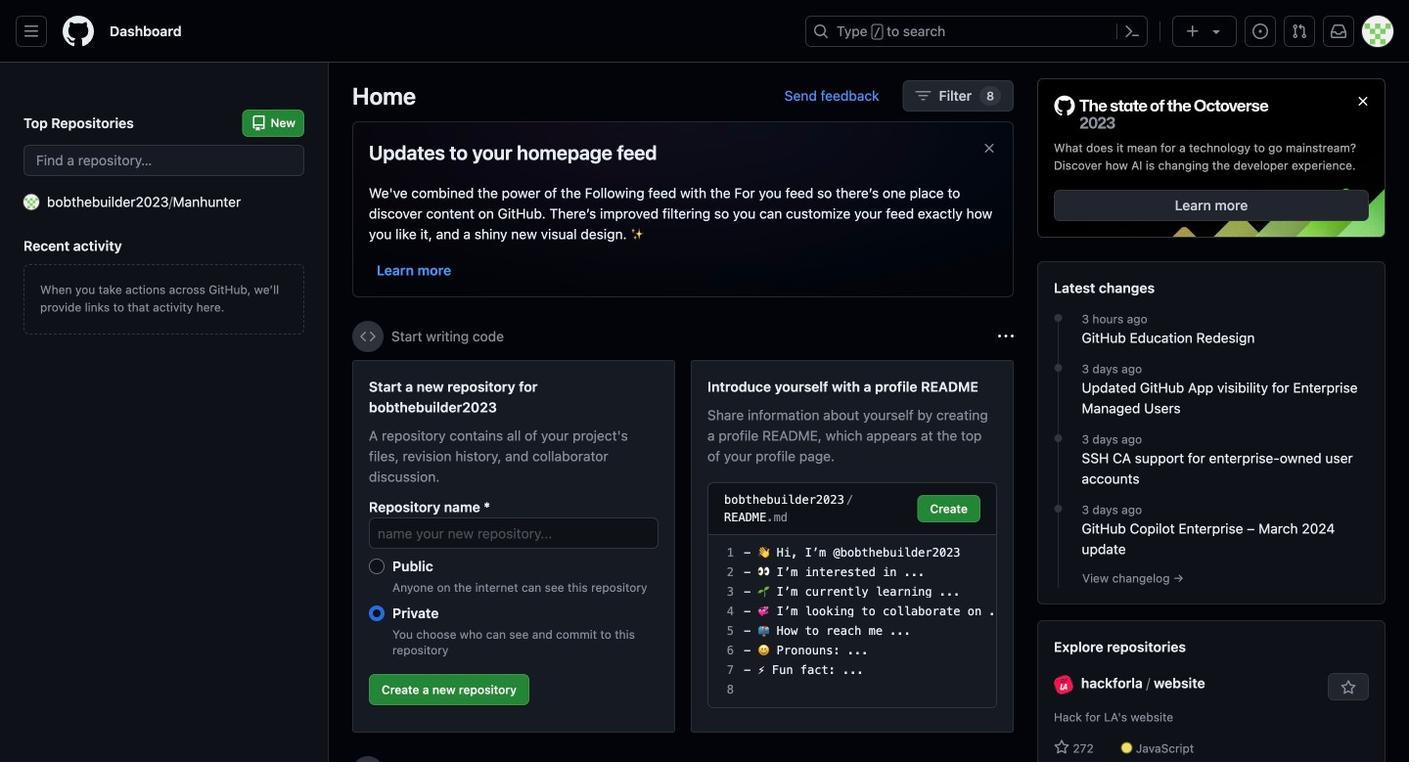 Task type: locate. For each thing, give the bounding box(es) containing it.
issue opened image
[[1253, 23, 1269, 39]]

manhunter image
[[23, 194, 39, 210]]

None radio
[[369, 559, 385, 575], [369, 606, 385, 622], [369, 559, 385, 575], [369, 606, 385, 622]]

start a new repository element
[[352, 360, 675, 733]]

x image
[[982, 140, 997, 156]]

0 vertical spatial dot fill image
[[1051, 360, 1066, 376]]

2 vertical spatial dot fill image
[[1051, 501, 1066, 517]]

github logo image
[[1054, 95, 1269, 131]]

name your new repository... text field
[[369, 518, 659, 549]]

dot fill image
[[1051, 310, 1066, 326]]

1 vertical spatial dot fill image
[[1051, 431, 1066, 446]]

none submit inside introduce yourself with a profile readme 'element'
[[918, 495, 981, 523]]

command palette image
[[1125, 23, 1140, 39]]

explore element
[[1038, 78, 1386, 762]]

None submit
[[918, 495, 981, 523]]

code image
[[360, 329, 376, 345]]

Top Repositories search field
[[23, 145, 304, 176]]

dot fill image
[[1051, 360, 1066, 376], [1051, 431, 1066, 446], [1051, 501, 1066, 517]]

@hackforla profile image
[[1054, 675, 1074, 695]]

1 dot fill image from the top
[[1051, 360, 1066, 376]]

explore repositories navigation
[[1038, 621, 1386, 762]]



Task type: vqa. For each thing, say whether or not it's contained in the screenshot.
1st triangle down icon from left
no



Task type: describe. For each thing, give the bounding box(es) containing it.
triangle down image
[[1209, 23, 1224, 39]]

introduce yourself with a profile readme element
[[691, 360, 1014, 733]]

3 dot fill image from the top
[[1051, 501, 1066, 517]]

filter image
[[916, 88, 931, 104]]

close image
[[1356, 93, 1371, 109]]

why am i seeing this? image
[[998, 329, 1014, 345]]

2 dot fill image from the top
[[1051, 431, 1066, 446]]

Find a repository… text field
[[23, 145, 304, 176]]

star image
[[1054, 740, 1070, 756]]

homepage image
[[63, 16, 94, 47]]

notifications image
[[1331, 23, 1347, 39]]

plus image
[[1185, 23, 1201, 39]]

git pull request image
[[1292, 23, 1308, 39]]

star this repository image
[[1341, 680, 1357, 696]]



